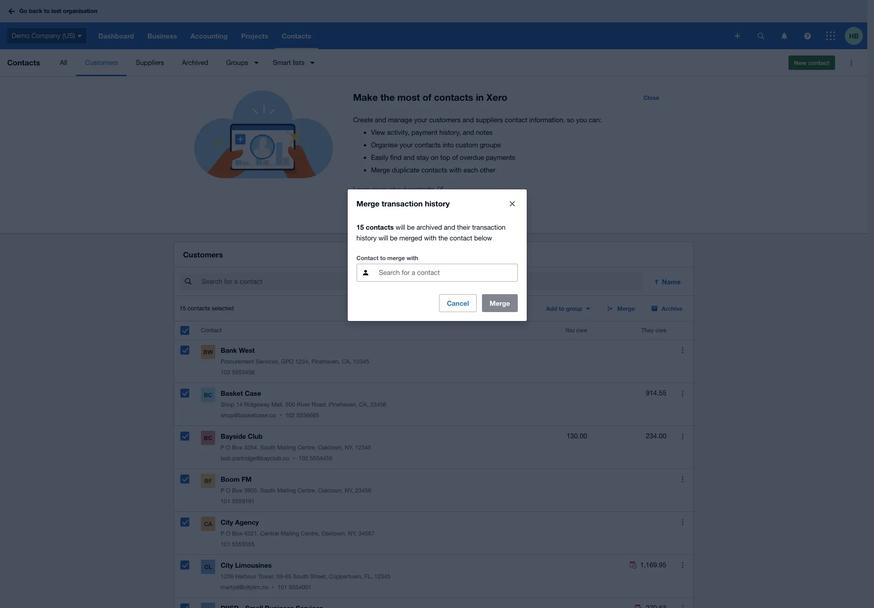 Task type: vqa. For each thing, say whether or not it's contained in the screenshot.


Task type: describe. For each thing, give the bounding box(es) containing it.
1 vertical spatial be
[[390, 234, 398, 242]]

navigation inside hb banner
[[92, 22, 729, 49]]

procurement
[[221, 358, 254, 365]]

organisation
[[63, 7, 97, 14]]

fl,
[[365, 573, 373, 580]]

[1:41]
[[406, 208, 421, 215]]

p for city agency
[[221, 530, 225, 537]]

• for basket case
[[280, 412, 282, 419]]

group
[[567, 305, 583, 312]]

go
[[19, 7, 27, 14]]

name button
[[648, 273, 688, 291]]

close image
[[510, 201, 515, 206]]

street,
[[310, 573, 328, 580]]

organise
[[371, 141, 398, 149]]

5556665
[[297, 412, 319, 419]]

case
[[245, 389, 261, 397]]

0 vertical spatial your
[[414, 116, 428, 124]]

services,
[[256, 358, 280, 365]]

west
[[239, 346, 255, 354]]

12345 for limousines
[[375, 573, 391, 580]]

agency
[[235, 518, 259, 526]]

oaktown, for boom fm
[[318, 487, 343, 494]]

all button
[[51, 49, 76, 76]]

notes
[[476, 129, 493, 136]]

65
[[285, 573, 292, 580]]

bayside club p o box 3354, south mailing centre, oaktown, ny, 12345 bob.partridge@bayclub.co • 102 5554455
[[221, 432, 372, 462]]

make the most of contacts in xero
[[353, 92, 508, 103]]

demo company (us) button
[[0, 22, 92, 49]]

other
[[480, 166, 496, 174]]

15 for 15 contacts selected
[[180, 305, 186, 312]]

pinehaven, inside bank west procurement services, gpo 1234, pinehaven, ca, 12345 102 5553456
[[312, 358, 340, 365]]

2 horizontal spatial svg image
[[805, 32, 811, 39]]

archived
[[417, 223, 442, 231]]

contacts inside 'merge transaction history' dialog
[[366, 223, 394, 231]]

suppliers
[[136, 59, 164, 66]]

back
[[29, 7, 42, 14]]

and up view in the left top of the page
[[375, 116, 387, 124]]

102 for bayside club
[[299, 455, 308, 462]]

custom
[[456, 141, 478, 149]]

company
[[31, 32, 61, 39]]

p for bayside club
[[221, 444, 225, 451]]

svg image inside demo company (us) popup button
[[77, 35, 82, 37]]

groups button
[[217, 49, 264, 76]]

12345 inside bank west procurement services, gpo 1234, pinehaven, ca, 12345 102 5553456
[[353, 358, 369, 365]]

hb
[[850, 32, 859, 40]]

limousines
[[235, 561, 272, 569]]

contacts
[[7, 58, 40, 67]]

you owe
[[565, 327, 588, 334]]

tower,
[[258, 573, 275, 580]]

organise your contacts into custom groups
[[371, 141, 501, 149]]

914.55
[[646, 389, 667, 397]]

hb banner
[[0, 0, 868, 49]]

o for boom
[[226, 487, 231, 494]]

groups
[[226, 59, 248, 66]]

and inside will be archived and their transaction history will be merged with the contact below
[[444, 223, 456, 231]]

914.55 link
[[646, 388, 667, 399]]

archive button
[[646, 302, 688, 316]]

ca, inside bank west procurement services, gpo 1234, pinehaven, ca, 12345 102 5553456
[[342, 358, 352, 365]]

pinehaven, inside the basket case shop 14 ridgeway mall, 500 river road, pinehaven, ca, 23456 shop@basketcase.co • 102 5556665
[[329, 401, 358, 408]]

mailing for club
[[277, 444, 296, 451]]

to inside go back to last organisation link
[[44, 7, 50, 14]]

close
[[644, 94, 660, 101]]

the inside will be archived and their transaction history will be merged with the contact below
[[439, 234, 448, 242]]

find
[[391, 154, 402, 161]]

ridgeway
[[244, 401, 270, 408]]

close button containing close
[[639, 90, 665, 105]]

1 horizontal spatial will
[[396, 223, 406, 231]]

mailing for fm
[[277, 487, 296, 494]]

city for city agency
[[221, 518, 233, 526]]

1234,
[[296, 358, 310, 365]]

transaction inside will be archived and their transaction history will be merged with the contact below
[[472, 223, 506, 231]]

5559191
[[232, 498, 255, 505]]

34567
[[359, 530, 375, 537]]

merge button for add to group
[[602, 302, 641, 316]]

15 contacts
[[357, 223, 394, 231]]

owe for you owe
[[577, 327, 588, 334]]

gpo
[[281, 358, 294, 365]]

cl
[[204, 564, 212, 571]]

to for add to group
[[559, 305, 565, 312]]

1 horizontal spatial customers
[[183, 250, 223, 259]]

they
[[642, 327, 654, 334]]

merge for merge duplicate contacts with each other
[[371, 166, 390, 174]]

shop
[[221, 401, 235, 408]]

101 inside the city limousines 1206 harbour tower, 59-65 south street, coppertown, fl, 12345 martyd@citylim.co • 101 5554001
[[278, 584, 287, 591]]

basket case shop 14 ridgeway mall, 500 river road, pinehaven, ca, 23456 shop@basketcase.co • 102 5556665
[[221, 389, 387, 419]]

add to group button
[[541, 302, 596, 316]]

boom fm p o box 3955, south mailing centre, oaktown, ny, 23456 101 5559191
[[221, 475, 372, 505]]

activity,
[[387, 129, 410, 136]]

59-
[[276, 573, 285, 580]]

so
[[567, 116, 575, 124]]

merge left archive button
[[618, 305, 635, 312]]

add to group
[[547, 305, 583, 312]]

1,169.95 link
[[630, 560, 667, 571]]

5553555
[[232, 541, 255, 548]]

p for boom fm
[[221, 487, 225, 494]]

martyd@citylim.co
[[221, 584, 269, 591]]

central
[[260, 530, 279, 537]]

easily find and stay on top of overdue payments
[[371, 154, 516, 161]]

merge transaction history dialog
[[348, 189, 527, 321]]

demo
[[12, 32, 30, 39]]

contact inside new contact button
[[809, 59, 830, 66]]

club
[[248, 432, 263, 440]]

new contact button
[[789, 56, 836, 70]]

102 inside bank west procurement services, gpo 1234, pinehaven, ca, 12345 102 5553456
[[221, 369, 231, 376]]

centre, for bayside club
[[298, 444, 317, 451]]

contacts left selected
[[188, 305, 210, 312]]

bob.partridge@bayclub.co
[[221, 455, 290, 462]]

to for contact to merge with
[[380, 254, 386, 261]]

box for bayside
[[232, 444, 243, 451]]

basket
[[221, 389, 243, 397]]

o for bayside
[[226, 444, 231, 451]]

15 for 15 contacts
[[357, 223, 364, 231]]

234.00
[[646, 432, 667, 440]]

101 for city agency
[[221, 541, 231, 548]]

0 vertical spatial be
[[407, 223, 415, 231]]

view
[[371, 129, 386, 136]]

bayside
[[221, 432, 246, 440]]

130.00 link
[[567, 431, 588, 442]]

owe for they owe
[[656, 327, 667, 334]]

and left suppliers
[[463, 116, 474, 124]]

merge for merge button for cancel
[[490, 299, 510, 307]]



Task type: locate. For each thing, give the bounding box(es) containing it.
0 vertical spatial with
[[450, 166, 462, 174]]

suppliers
[[476, 116, 503, 124]]

0 vertical spatial centre,
[[298, 444, 317, 451]]

0 horizontal spatial with
[[407, 254, 419, 261]]

0 horizontal spatial history
[[357, 234, 377, 242]]

ny, for boom fm
[[345, 487, 354, 494]]

learn
[[353, 185, 370, 193]]

payment
[[412, 129, 438, 136]]

23456 for boom fm
[[355, 487, 372, 494]]

transaction up below on the right top
[[472, 223, 506, 231]]

bc for bayside club
[[204, 435, 212, 442]]

1 vertical spatial your
[[400, 141, 413, 149]]

0 horizontal spatial ca,
[[342, 358, 352, 365]]

2 vertical spatial box
[[232, 530, 243, 537]]

1 vertical spatial the
[[439, 234, 448, 242]]

1 box from the top
[[232, 444, 243, 451]]

0 vertical spatial box
[[232, 444, 243, 451]]

2 vertical spatial oaktown,
[[322, 530, 347, 537]]

coppertown,
[[329, 573, 363, 580]]

0 vertical spatial oaktown,
[[318, 444, 343, 451]]

with for merge
[[407, 254, 419, 261]]

o inside bayside club p o box 3354, south mailing centre, oaktown, ny, 12345 bob.partridge@bayclub.co • 102 5554455
[[226, 444, 231, 451]]

1 vertical spatial pinehaven,
[[329, 401, 358, 408]]

0 horizontal spatial to
[[44, 7, 50, 14]]

of right most
[[423, 92, 432, 103]]

box inside city agency p o box 4321, central mailing centre, oaktown, ny, 34567 101 5553555
[[232, 530, 243, 537]]

102 for basket case
[[285, 412, 295, 419]]

to left merge
[[380, 254, 386, 261]]

city inside the city limousines 1206 harbour tower, 59-65 south street, coppertown, fl, 12345 martyd@citylim.co • 101 5554001
[[221, 561, 233, 569]]

oaktown, inside city agency p o box 4321, central mailing centre, oaktown, ny, 34567 101 5553555
[[322, 530, 347, 537]]

contacts inside learn more about contacts link
[[409, 185, 435, 193]]

23456 inside the basket case shop 14 ridgeway mall, 500 river road, pinehaven, ca, 23456 shop@basketcase.co • 102 5556665
[[371, 401, 387, 408]]

contact down their
[[450, 234, 473, 242]]

0 vertical spatial transaction
[[382, 199, 423, 208]]

top
[[441, 154, 451, 161]]

0 horizontal spatial •
[[272, 584, 274, 591]]

svg image
[[9, 8, 15, 14], [827, 31, 836, 40], [782, 32, 788, 39], [735, 33, 741, 39]]

Search for a contact field
[[201, 273, 643, 290]]

merge up watch
[[357, 199, 380, 208]]

1 horizontal spatial ca,
[[359, 401, 369, 408]]

contacts
[[434, 92, 474, 103], [415, 141, 441, 149], [422, 166, 448, 174], [409, 185, 435, 193], [366, 223, 394, 231], [188, 305, 210, 312]]

oaktown, left 34567
[[322, 530, 347, 537]]

0 vertical spatial bc
[[204, 392, 212, 399]]

p inside bayside club p o box 3354, south mailing centre, oaktown, ny, 12345 bob.partridge@bayclub.co • 102 5554455
[[221, 444, 225, 451]]

xero
[[487, 92, 508, 103]]

1 vertical spatial •
[[293, 455, 295, 462]]

groups
[[480, 141, 501, 149]]

0 horizontal spatial owe
[[577, 327, 588, 334]]

name
[[662, 278, 681, 286]]

bc left basket
[[204, 392, 212, 399]]

transaction
[[382, 199, 423, 208], [472, 223, 506, 231]]

below
[[475, 234, 493, 242]]

and left their
[[444, 223, 456, 231]]

fm
[[242, 475, 252, 483]]

101 inside boom fm p o box 3955, south mailing centre, oaktown, ny, 23456 101 5559191
[[221, 498, 231, 505]]

3 p from the top
[[221, 530, 225, 537]]

oaktown, inside boom fm p o box 3955, south mailing centre, oaktown, ny, 23456 101 5559191
[[318, 487, 343, 494]]

1 vertical spatial ca,
[[359, 401, 369, 408]]

south inside boom fm p o box 3955, south mailing centre, oaktown, ny, 23456 101 5559191
[[260, 487, 276, 494]]

of right top
[[452, 154, 458, 161]]

south
[[260, 444, 276, 451], [260, 487, 276, 494], [293, 573, 309, 580]]

road,
[[312, 401, 327, 408]]

video
[[389, 208, 404, 215]]

0 horizontal spatial the
[[381, 92, 395, 103]]

101 inside city agency p o box 4321, central mailing centre, oaktown, ny, 34567 101 5553555
[[221, 541, 231, 548]]

duplicate
[[392, 166, 420, 174]]

mailing right central
[[281, 530, 299, 537]]

to
[[44, 7, 50, 14], [380, 254, 386, 261], [559, 305, 565, 312]]

south right the 3955,
[[260, 487, 276, 494]]

centre, inside boom fm p o box 3955, south mailing centre, oaktown, ny, 23456 101 5559191
[[298, 487, 317, 494]]

2 horizontal spatial to
[[559, 305, 565, 312]]

demo company (us)
[[12, 32, 75, 39]]

0 vertical spatial •
[[280, 412, 282, 419]]

• inside the basket case shop 14 ridgeway mall, 500 river road, pinehaven, ca, 23456 shop@basketcase.co • 102 5556665
[[280, 412, 282, 419]]

p down bayside
[[221, 444, 225, 451]]

101 left 5559191
[[221, 498, 231, 505]]

1 vertical spatial city
[[221, 561, 233, 569]]

0 horizontal spatial transaction
[[382, 199, 423, 208]]

102 inside bayside club p o box 3354, south mailing centre, oaktown, ny, 12345 bob.partridge@bayclub.co • 102 5554455
[[299, 455, 308, 462]]

with left each
[[450, 166, 462, 174]]

and
[[375, 116, 387, 124], [463, 116, 474, 124], [463, 129, 474, 136], [404, 154, 415, 161], [444, 223, 456, 231]]

• down tower,
[[272, 584, 274, 591]]

3 box from the top
[[232, 530, 243, 537]]

1 horizontal spatial close button
[[639, 90, 665, 105]]

3354,
[[244, 444, 259, 451]]

will up merged
[[396, 223, 406, 231]]

Contact to merge with field
[[378, 264, 518, 281]]

5554455
[[310, 455, 333, 462]]

0 horizontal spatial your
[[400, 141, 413, 149]]

102 inside the basket case shop 14 ridgeway mall, 500 river road, pinehaven, ca, 23456 shop@basketcase.co • 102 5556665
[[285, 412, 295, 419]]

menu containing all
[[51, 49, 782, 76]]

2 vertical spatial 102
[[299, 455, 308, 462]]

101 for boom fm
[[221, 498, 231, 505]]

bw
[[203, 349, 213, 356]]

merge
[[388, 254, 405, 261]]

box for city
[[232, 530, 243, 537]]

0 vertical spatial of
[[423, 92, 432, 103]]

0 horizontal spatial be
[[390, 234, 398, 242]]

0 vertical spatial pinehaven,
[[312, 358, 340, 365]]

contact inside 'merge transaction history' dialog
[[357, 254, 379, 261]]

ca, right road,
[[359, 401, 369, 408]]

mailing inside bayside club p o box 3354, south mailing centre, oaktown, ny, 12345 bob.partridge@bayclub.co • 102 5554455
[[277, 444, 296, 451]]

learn more about contacts
[[353, 185, 435, 193]]

history inside will be archived and their transaction history will be merged with the contact below
[[357, 234, 377, 242]]

history down 15 contacts
[[357, 234, 377, 242]]

1 horizontal spatial the
[[439, 234, 448, 242]]

smart lists
[[273, 59, 305, 66]]

2 p from the top
[[221, 487, 225, 494]]

contact inside will be archived and their transaction history will be merged with the contact below
[[450, 234, 473, 242]]

500
[[286, 401, 295, 408]]

lists
[[293, 59, 305, 66]]

can:
[[589, 116, 602, 124]]

1 horizontal spatial with
[[424, 234, 437, 242]]

ca
[[204, 521, 212, 528]]

ny, inside boom fm p o box 3955, south mailing centre, oaktown, ny, 23456 101 5559191
[[345, 487, 354, 494]]

about
[[389, 185, 407, 193]]

0 horizontal spatial will
[[379, 234, 388, 242]]

• inside bayside club p o box 3354, south mailing centre, oaktown, ny, 12345 bob.partridge@bayclub.co • 102 5554455
[[293, 455, 295, 462]]

0 vertical spatial south
[[260, 444, 276, 451]]

your up "payment" in the top of the page
[[414, 116, 428, 124]]

centre, inside bayside club p o box 3354, south mailing centre, oaktown, ny, 12345 bob.partridge@bayclub.co • 102 5554455
[[298, 444, 317, 451]]

o down bayside
[[226, 444, 231, 451]]

2 vertical spatial 101
[[278, 584, 287, 591]]

add
[[547, 305, 558, 312]]

o left 4321,
[[226, 530, 231, 537]]

contact for contact to merge with
[[357, 254, 379, 261]]

0 vertical spatial customers
[[85, 59, 118, 66]]

0 vertical spatial will
[[396, 223, 406, 231]]

south inside bayside club p o box 3354, south mailing centre, oaktown, ny, 12345 bob.partridge@bayclub.co • 102 5554455
[[260, 444, 276, 451]]

1 horizontal spatial history
[[425, 199, 450, 208]]

you
[[576, 116, 587, 124]]

transaction up video on the top
[[382, 199, 423, 208]]

o inside city agency p o box 4321, central mailing centre, oaktown, ny, 34567 101 5553555
[[226, 530, 231, 537]]

will be archived and their transaction history will be merged with the contact below
[[357, 223, 506, 242]]

south up 5554001
[[293, 573, 309, 580]]

p inside city agency p o box 4321, central mailing centre, oaktown, ny, 34567 101 5553555
[[221, 530, 225, 537]]

0 horizontal spatial of
[[423, 92, 432, 103]]

4321,
[[244, 530, 259, 537]]

23456
[[371, 401, 387, 408], [355, 487, 372, 494]]

12345 inside bayside club p o box 3354, south mailing centre, oaktown, ny, 12345 bob.partridge@bayclub.co • 102 5554455
[[355, 444, 372, 451]]

• for bayside club
[[293, 455, 295, 462]]

cancel
[[447, 299, 469, 307]]

contacts up customers
[[434, 92, 474, 103]]

their
[[457, 223, 471, 231]]

create and manage your customers and suppliers contact information, so you can:
[[353, 116, 602, 124]]

101 down 59-
[[278, 584, 287, 591]]

box up 5553555
[[232, 530, 243, 537]]

merge button
[[482, 294, 518, 312], [602, 302, 641, 316]]

1 horizontal spatial of
[[452, 154, 458, 161]]

15 down watch video [1:41] button
[[357, 223, 364, 231]]

ca, right the '1234,'
[[342, 358, 352, 365]]

contact
[[809, 59, 830, 66], [505, 116, 528, 124], [450, 234, 473, 242]]

• inside the city limousines 1206 harbour tower, 59-65 south street, coppertown, fl, 12345 martyd@citylim.co • 101 5554001
[[272, 584, 274, 591]]

1 horizontal spatial be
[[407, 223, 415, 231]]

102 down 500
[[285, 412, 295, 419]]

2 vertical spatial to
[[559, 305, 565, 312]]

navigation
[[92, 22, 729, 49]]

centre, up 5554455
[[298, 444, 317, 451]]

1 vertical spatial mailing
[[277, 487, 296, 494]]

1 p from the top
[[221, 444, 225, 451]]

1 vertical spatial of
[[452, 154, 458, 161]]

centre, down 5554455
[[298, 487, 317, 494]]

p inside boom fm p o box 3955, south mailing centre, oaktown, ny, 23456 101 5559191
[[221, 487, 225, 494]]

15
[[357, 223, 364, 231], [180, 305, 186, 312]]

1 vertical spatial ny,
[[345, 487, 354, 494]]

2 horizontal spatial contact
[[809, 59, 830, 66]]

mailing for agency
[[281, 530, 299, 537]]

1 bc from the top
[[204, 392, 212, 399]]

0 vertical spatial close button
[[639, 90, 665, 105]]

23456 inside boom fm p o box 3955, south mailing centre, oaktown, ny, 23456 101 5559191
[[355, 487, 372, 494]]

2 horizontal spatial with
[[450, 166, 462, 174]]

0 horizontal spatial svg image
[[77, 35, 82, 37]]

manage
[[388, 116, 413, 124]]

mailing right the 3955,
[[277, 487, 296, 494]]

pinehaven, right the '1234,'
[[312, 358, 340, 365]]

menu
[[51, 49, 782, 76]]

contacts down watch
[[366, 223, 394, 231]]

oaktown, inside bayside club p o box 3354, south mailing centre, oaktown, ny, 12345 bob.partridge@bayclub.co • 102 5554455
[[318, 444, 343, 451]]

1 vertical spatial contact
[[201, 327, 222, 334]]

mailing inside city agency p o box 4321, central mailing centre, oaktown, ny, 34567 101 5553555
[[281, 530, 299, 537]]

15 inside 'merge transaction history' dialog
[[357, 223, 364, 231]]

in
[[476, 92, 484, 103]]

river
[[297, 401, 310, 408]]

south for fm
[[260, 487, 276, 494]]

contact right suppliers
[[505, 116, 528, 124]]

• for city limousines
[[272, 584, 274, 591]]

1 horizontal spatial your
[[414, 116, 428, 124]]

ny, inside bayside club p o box 3354, south mailing centre, oaktown, ny, 12345 bob.partridge@bayclub.co • 102 5554455
[[345, 444, 354, 451]]

0 horizontal spatial close button
[[504, 195, 522, 213]]

o inside boom fm p o box 3955, south mailing centre, oaktown, ny, 23456 101 5559191
[[226, 487, 231, 494]]

1 vertical spatial 101
[[221, 541, 231, 548]]

view activity, payment history, and notes
[[371, 129, 493, 136]]

with right merge
[[407, 254, 419, 261]]

customers inside the customers button
[[85, 59, 118, 66]]

box up 5559191
[[232, 487, 243, 494]]

to left last at left top
[[44, 7, 50, 14]]

1 vertical spatial p
[[221, 487, 225, 494]]

12345 inside the city limousines 1206 harbour tower, 59-65 south street, coppertown, fl, 12345 martyd@citylim.co • 101 5554001
[[375, 573, 391, 580]]

box inside bayside club p o box 3354, south mailing centre, oaktown, ny, 12345 bob.partridge@bayclub.co • 102 5554455
[[232, 444, 243, 451]]

to right add
[[559, 305, 565, 312]]

12345
[[353, 358, 369, 365], [355, 444, 372, 451], [375, 573, 391, 580]]

2 vertical spatial •
[[272, 584, 274, 591]]

more
[[372, 185, 388, 193]]

o for city
[[226, 530, 231, 537]]

suppliers button
[[127, 49, 173, 76]]

2 vertical spatial ny,
[[348, 530, 357, 537]]

oaktown, for bayside club
[[318, 444, 343, 451]]

5553456
[[232, 369, 255, 376]]

1 horizontal spatial 15
[[357, 223, 364, 231]]

archived
[[182, 59, 208, 66]]

1 vertical spatial bc
[[204, 435, 212, 442]]

history up 'archived'
[[425, 199, 450, 208]]

you
[[565, 327, 575, 334]]

centre, inside city agency p o box 4321, central mailing centre, oaktown, ny, 34567 101 5553555
[[301, 530, 320, 537]]

pinehaven, right road,
[[329, 401, 358, 408]]

boom
[[221, 475, 240, 483]]

(us)
[[62, 32, 75, 39]]

1 horizontal spatial transaction
[[472, 223, 506, 231]]

3 o from the top
[[226, 530, 231, 537]]

oaktown, down 5554455
[[318, 487, 343, 494]]

city right ca
[[221, 518, 233, 526]]

1 horizontal spatial contact
[[505, 116, 528, 124]]

archived button
[[173, 49, 217, 76]]

oaktown, for city agency
[[322, 530, 347, 537]]

merge for merge transaction history
[[357, 199, 380, 208]]

1 horizontal spatial merge button
[[602, 302, 641, 316]]

of
[[423, 92, 432, 103], [452, 154, 458, 161]]

1 vertical spatial 23456
[[355, 487, 372, 494]]

your down activity,
[[400, 141, 413, 149]]

ny, for city agency
[[348, 530, 357, 537]]

be up merged
[[407, 223, 415, 231]]

customers
[[429, 116, 461, 124]]

15 left selected
[[180, 305, 186, 312]]

and up the custom
[[463, 129, 474, 136]]

0 vertical spatial ny,
[[345, 444, 354, 451]]

contact up bw
[[201, 327, 222, 334]]

contact left merge
[[357, 254, 379, 261]]

contacts down merge duplicate contacts with each other
[[409, 185, 435, 193]]

1 vertical spatial centre,
[[298, 487, 317, 494]]

2 vertical spatial o
[[226, 530, 231, 537]]

0 vertical spatial ca,
[[342, 358, 352, 365]]

0 vertical spatial history
[[425, 199, 450, 208]]

o down "boom"
[[226, 487, 231, 494]]

0 horizontal spatial 102
[[221, 369, 231, 376]]

p down "boom"
[[221, 487, 225, 494]]

oaktown, up 5554455
[[318, 444, 343, 451]]

3955,
[[244, 487, 259, 494]]

1 vertical spatial 12345
[[355, 444, 372, 451]]

box for boom
[[232, 487, 243, 494]]

0 horizontal spatial contact
[[201, 327, 222, 334]]

they owe
[[642, 327, 667, 334]]

box inside boom fm p o box 3955, south mailing centre, oaktown, ny, 23456 101 5559191
[[232, 487, 243, 494]]

contacts down "payment" in the top of the page
[[415, 141, 441, 149]]

23456 for basket case
[[371, 401, 387, 408]]

owe right the they
[[656, 327, 667, 334]]

city up 1206 at the left of page
[[221, 561, 233, 569]]

bc for basket case
[[204, 392, 212, 399]]

1 horizontal spatial contact
[[357, 254, 379, 261]]

2 vertical spatial mailing
[[281, 530, 299, 537]]

smart lists button
[[264, 49, 320, 76]]

merge button for cancel
[[482, 294, 518, 312]]

2 owe from the left
[[656, 327, 667, 334]]

1 vertical spatial history
[[357, 234, 377, 242]]

most
[[398, 92, 420, 103]]

svg image
[[758, 32, 765, 39], [805, 32, 811, 39], [77, 35, 82, 37]]

2 city from the top
[[221, 561, 233, 569]]

south inside the city limousines 1206 harbour tower, 59-65 south street, coppertown, fl, 12345 martyd@citylim.co • 101 5554001
[[293, 573, 309, 580]]

mall,
[[272, 401, 284, 408]]

mailing inside boom fm p o box 3955, south mailing centre, oaktown, ny, 23456 101 5559191
[[277, 487, 296, 494]]

contact right new at the top of page
[[809, 59, 830, 66]]

bank west procurement services, gpo 1234, pinehaven, ca, 12345 102 5553456
[[221, 346, 369, 376]]

city inside city agency p o box 4321, central mailing centre, oaktown, ny, 34567 101 5553555
[[221, 518, 233, 526]]

centre, right central
[[301, 530, 320, 537]]

0 vertical spatial to
[[44, 7, 50, 14]]

contact for contact
[[201, 327, 222, 334]]

the left most
[[381, 92, 395, 103]]

1 vertical spatial contact
[[505, 116, 528, 124]]

1 horizontal spatial owe
[[656, 327, 667, 334]]

with down 'archived'
[[424, 234, 437, 242]]

1 owe from the left
[[577, 327, 588, 334]]

box down bayside
[[232, 444, 243, 451]]

2 vertical spatial with
[[407, 254, 419, 261]]

130.00
[[567, 432, 588, 440]]

0 vertical spatial 102
[[221, 369, 231, 376]]

1 horizontal spatial •
[[280, 412, 282, 419]]

0 vertical spatial the
[[381, 92, 395, 103]]

with for contacts
[[450, 166, 462, 174]]

0 horizontal spatial customers
[[85, 59, 118, 66]]

0 vertical spatial 15
[[357, 223, 364, 231]]

contacts down on
[[422, 166, 448, 174]]

12345 for club
[[355, 444, 372, 451]]

to inside add to group popup button
[[559, 305, 565, 312]]

• left 5554455
[[293, 455, 295, 462]]

create
[[353, 116, 373, 124]]

merge duplicate contacts with each other
[[371, 166, 496, 174]]

ny, for bayside club
[[345, 444, 354, 451]]

will down 15 contacts
[[379, 234, 388, 242]]

smart
[[273, 59, 291, 66]]

the
[[381, 92, 395, 103], [439, 234, 448, 242]]

svg image inside go back to last organisation link
[[9, 8, 15, 14]]

2 vertical spatial 12345
[[375, 573, 391, 580]]

centre, for boom fm
[[298, 487, 317, 494]]

1 vertical spatial close button
[[504, 195, 522, 213]]

hb button
[[846, 22, 868, 49]]

merge down easily
[[371, 166, 390, 174]]

102 left 5554455
[[299, 455, 308, 462]]

0 vertical spatial mailing
[[277, 444, 296, 451]]

2 horizontal spatial •
[[293, 455, 295, 462]]

to inside 'merge transaction history' dialog
[[380, 254, 386, 261]]

bc left bayside
[[204, 435, 212, 442]]

owe right you
[[577, 327, 588, 334]]

south for club
[[260, 444, 276, 451]]

15 contacts selected
[[180, 305, 234, 312]]

0 vertical spatial contact
[[809, 59, 830, 66]]

101 left 5553555
[[221, 541, 231, 548]]

merge right cancel button
[[490, 299, 510, 307]]

0 vertical spatial o
[[226, 444, 231, 451]]

0 vertical spatial p
[[221, 444, 225, 451]]

south right 3354,
[[260, 444, 276, 451]]

new
[[795, 59, 807, 66]]

new contact
[[795, 59, 830, 66]]

0 horizontal spatial contact
[[450, 234, 473, 242]]

2 bc from the top
[[204, 435, 212, 442]]

ca, inside the basket case shop 14 ridgeway mall, 500 river road, pinehaven, ca, 23456 shop@basketcase.co • 102 5556665
[[359, 401, 369, 408]]

city agency p o box 4321, central mailing centre, oaktown, ny, 34567 101 5553555
[[221, 518, 375, 548]]

1 o from the top
[[226, 444, 231, 451]]

2 vertical spatial south
[[293, 573, 309, 580]]

1 city from the top
[[221, 518, 233, 526]]

2 box from the top
[[232, 487, 243, 494]]

1 horizontal spatial svg image
[[758, 32, 765, 39]]

overdue
[[460, 154, 484, 161]]

ny, inside city agency p o box 4321, central mailing centre, oaktown, ny, 34567 101 5553555
[[348, 530, 357, 537]]

• down "mall,"
[[280, 412, 282, 419]]

and up the 'duplicate'
[[404, 154, 415, 161]]

archive
[[662, 305, 683, 312]]

centre, for city agency
[[301, 530, 320, 537]]

1 vertical spatial will
[[379, 234, 388, 242]]

mailing up bob.partridge@bayclub.co
[[277, 444, 296, 451]]

be left merged
[[390, 234, 398, 242]]

2 o from the top
[[226, 487, 231, 494]]

102 down procurement
[[221, 369, 231, 376]]

city for city limousines
[[221, 561, 233, 569]]

1 vertical spatial transaction
[[472, 223, 506, 231]]

close button inside 'merge transaction history' dialog
[[504, 195, 522, 213]]

101
[[221, 498, 231, 505], [221, 541, 231, 548], [278, 584, 287, 591]]

contact list table element
[[174, 322, 694, 608]]

city limousines 1206 harbour tower, 59-65 south street, coppertown, fl, 12345 martyd@citylim.co • 101 5554001
[[221, 561, 391, 591]]

with inside will be archived and their transaction history will be merged with the contact below
[[424, 234, 437, 242]]

the down 'archived'
[[439, 234, 448, 242]]

p left 4321,
[[221, 530, 225, 537]]



